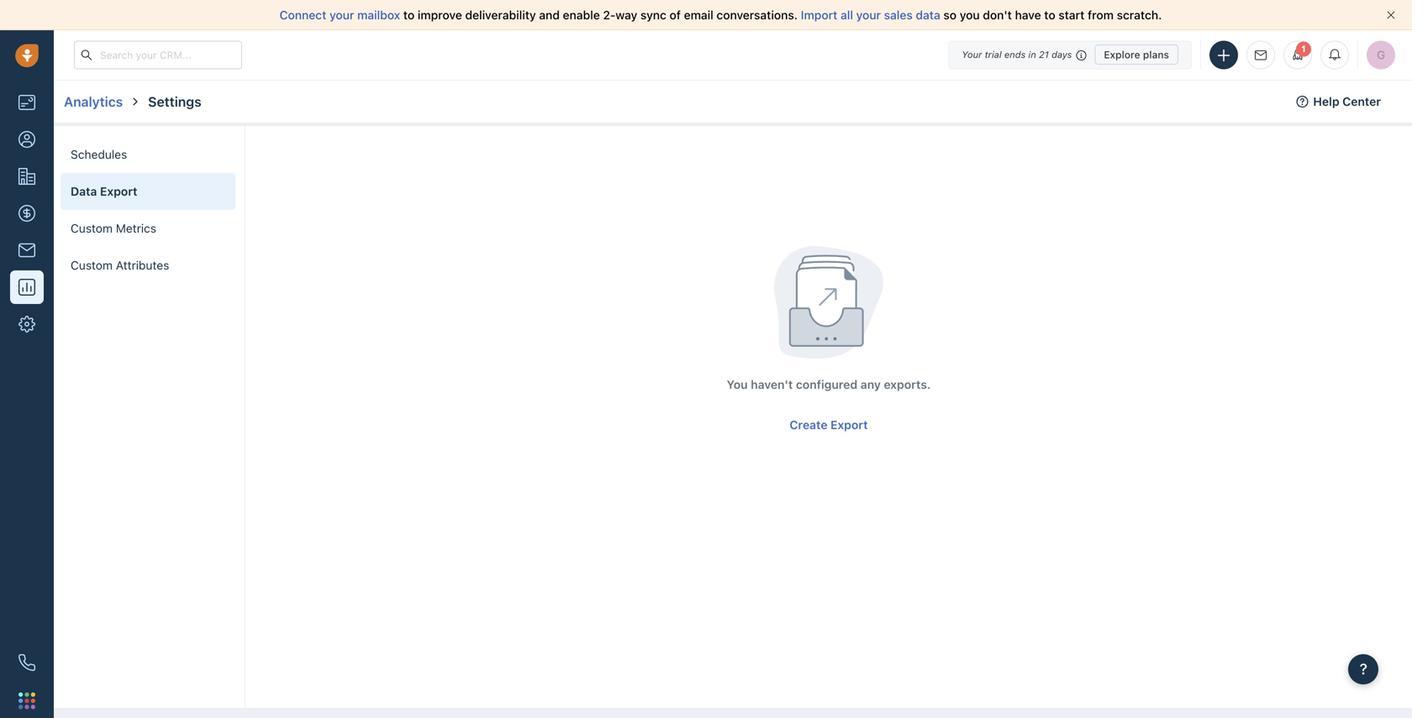 Task type: vqa. For each thing, say whether or not it's contained in the screenshot.
2nd the your from the left
yes



Task type: locate. For each thing, give the bounding box(es) containing it.
have
[[1015, 8, 1041, 22]]

don't
[[983, 8, 1012, 22]]

connect your mailbox link
[[280, 8, 403, 22]]

0 horizontal spatial to
[[403, 8, 415, 22]]

phone element
[[10, 647, 44, 680]]

21
[[1039, 49, 1049, 60]]

to left start
[[1045, 8, 1056, 22]]

way
[[616, 8, 638, 22]]

scratch.
[[1117, 8, 1162, 22]]

all
[[841, 8, 853, 22]]

and
[[539, 8, 560, 22]]

mailbox
[[357, 8, 400, 22]]

0 horizontal spatial your
[[330, 8, 354, 22]]

email
[[684, 8, 714, 22]]

import
[[801, 8, 838, 22]]

data
[[916, 8, 941, 22]]

your right all
[[857, 8, 881, 22]]

ends
[[1005, 49, 1026, 60]]

enable
[[563, 8, 600, 22]]

close image
[[1387, 11, 1396, 19]]

your
[[330, 8, 354, 22], [857, 8, 881, 22]]

trial
[[985, 49, 1002, 60]]

1 your from the left
[[330, 8, 354, 22]]

so
[[944, 8, 957, 22]]

1 horizontal spatial to
[[1045, 8, 1056, 22]]

plans
[[1143, 49, 1170, 61]]

2 your from the left
[[857, 8, 881, 22]]

conversations.
[[717, 8, 798, 22]]

2 to from the left
[[1045, 8, 1056, 22]]

explore plans link
[[1095, 45, 1179, 65]]

your left mailbox
[[330, 8, 354, 22]]

explore
[[1104, 49, 1141, 61]]

your
[[962, 49, 982, 60]]

1 horizontal spatial your
[[857, 8, 881, 22]]

to
[[403, 8, 415, 22], [1045, 8, 1056, 22]]

explore plans
[[1104, 49, 1170, 61]]

to right mailbox
[[403, 8, 415, 22]]

connect
[[280, 8, 327, 22]]

your trial ends in 21 days
[[962, 49, 1072, 60]]



Task type: describe. For each thing, give the bounding box(es) containing it.
1 to from the left
[[403, 8, 415, 22]]

sales
[[884, 8, 913, 22]]

1
[[1301, 44, 1307, 54]]

1 link
[[1284, 41, 1312, 69]]

from
[[1088, 8, 1114, 22]]

Search your CRM... text field
[[74, 41, 242, 69]]

days
[[1052, 49, 1072, 60]]

improve
[[418, 8, 462, 22]]

phone image
[[18, 655, 35, 672]]

you
[[960, 8, 980, 22]]

connect your mailbox to improve deliverability and enable 2-way sync of email conversations. import all your sales data so you don't have to start from scratch.
[[280, 8, 1162, 22]]

freshworks switcher image
[[18, 693, 35, 710]]

sync
[[641, 8, 667, 22]]

start
[[1059, 8, 1085, 22]]

of
[[670, 8, 681, 22]]

deliverability
[[465, 8, 536, 22]]

2-
[[603, 8, 616, 22]]

import all your sales data link
[[801, 8, 944, 22]]

send email image
[[1255, 50, 1267, 61]]

in
[[1029, 49, 1037, 60]]



